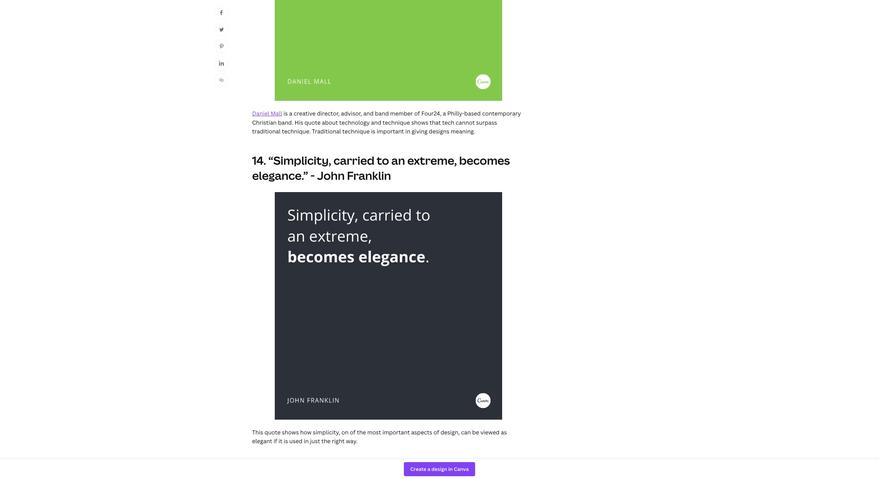 Task type: vqa. For each thing, say whether or not it's contained in the screenshot.
FOUR24,
yes



Task type: locate. For each thing, give the bounding box(es) containing it.
1 vertical spatial the
[[322, 437, 331, 445]]

0 horizontal spatial -
[[311, 168, 315, 183]]

1 a from the left
[[289, 110, 293, 117]]

wheeler
[[252, 478, 299, 479]]

0 vertical spatial quote
[[305, 119, 321, 126]]

technique down member in the top of the page
[[383, 119, 410, 126]]

1 vertical spatial in
[[304, 437, 309, 445]]

alina
[[474, 463, 502, 478]]

shows inside is a creative director, advisor, and band member of four24, a philly-based contemporary christian band. his quote about technology and technique shows that tech cannot surpass traditional technique. traditional technique is important in giving designs meaning.
[[412, 119, 429, 126]]

in left giving
[[406, 128, 411, 135]]

1 horizontal spatial quote
[[305, 119, 321, 126]]

traditional
[[252, 128, 281, 135]]

1 horizontal spatial of
[[415, 110, 420, 117]]

used
[[290, 437, 303, 445]]

be
[[473, 428, 480, 436]]

- inside 14. "simplicity, carried to an extreme, becomes elegance." - john franklin
[[311, 168, 315, 183]]

and down band
[[371, 119, 382, 126]]

is a creative director, advisor, and band member of four24, a philly-based contemporary christian band. his quote about technology and technique shows that tech cannot surpass traditional technique. traditional technique is important in giving designs meaning.
[[252, 110, 521, 135]]

1 vertical spatial important
[[383, 428, 410, 436]]

important inside is a creative director, advisor, and band member of four24, a philly-based contemporary christian band. his quote about technology and technique shows that tech cannot surpass traditional technique. traditional technique is important in giving designs meaning.
[[377, 128, 404, 135]]

intelligence
[[323, 463, 387, 478]]

is right "design
[[313, 463, 321, 478]]

quote inside the this quote shows how simplicity, on of the most important aspects of design, can be viewed as elegant if it is used in just the right way.
[[265, 428, 281, 436]]

0 horizontal spatial in
[[304, 437, 309, 445]]

1 vertical spatial quote
[[265, 428, 281, 436]]

just
[[310, 437, 320, 445]]

if
[[274, 437, 277, 445]]

0 vertical spatial in
[[406, 128, 411, 135]]

and
[[364, 110, 374, 117], [371, 119, 382, 126]]

as
[[501, 428, 507, 436]]

15.
[[252, 463, 266, 478]]

a up band.
[[289, 110, 293, 117]]

this quote shows how simplicity, on of the most important aspects of design, can be viewed as elegant if it is used in just the right way.
[[252, 428, 507, 445]]

important
[[377, 128, 404, 135], [383, 428, 410, 436]]

1 horizontal spatial in
[[406, 128, 411, 135]]

the
[[357, 428, 366, 436], [322, 437, 331, 445]]

1 horizontal spatial shows
[[412, 119, 429, 126]]

is
[[284, 110, 288, 117], [371, 128, 376, 135], [284, 437, 288, 445], [313, 463, 321, 478]]

of left design,
[[434, 428, 440, 436]]

1 horizontal spatial -
[[467, 463, 472, 478]]

giving
[[412, 128, 428, 135]]

mall
[[271, 110, 282, 117]]

quote
[[305, 119, 321, 126], [265, 428, 281, 436]]

of
[[415, 110, 420, 117], [350, 428, 356, 436], [434, 428, 440, 436]]

band
[[375, 110, 389, 117]]

0 horizontal spatial a
[[289, 110, 293, 117]]

in left just
[[304, 437, 309, 445]]

is right it
[[284, 437, 288, 445]]

1 vertical spatial shows
[[282, 428, 299, 436]]

important right "most"
[[383, 428, 410, 436]]

technique
[[383, 119, 410, 126], [343, 128, 370, 135]]

-
[[311, 168, 315, 183], [467, 463, 472, 478]]

- left alina
[[467, 463, 472, 478]]

based
[[465, 110, 481, 117]]

- left john
[[311, 168, 315, 183]]

elegance."
[[252, 168, 308, 183]]

1 vertical spatial -
[[467, 463, 472, 478]]

four24,
[[422, 110, 442, 117]]

franklin
[[347, 168, 391, 183]]

can
[[462, 428, 471, 436]]

important down band
[[377, 128, 404, 135]]

shows
[[412, 119, 429, 126], [282, 428, 299, 436]]

0 vertical spatial -
[[311, 168, 315, 183]]

in inside the this quote shows how simplicity, on of the most important aspects of design, can be viewed as elegant if it is used in just the right way.
[[304, 437, 309, 445]]

quote down creative
[[305, 119, 321, 126]]

0 vertical spatial important
[[377, 128, 404, 135]]

is inside 15. "design is intelligence made visible." - alina wheeler
[[313, 463, 321, 478]]

design,
[[441, 428, 460, 436]]

1 vertical spatial technique
[[343, 128, 370, 135]]

the down simplicity,
[[322, 437, 331, 445]]

0 horizontal spatial shows
[[282, 428, 299, 436]]

viewed
[[481, 428, 500, 436]]

carried
[[334, 153, 375, 168]]

and left band
[[364, 110, 374, 117]]

quote up if
[[265, 428, 281, 436]]

shows up used
[[282, 428, 299, 436]]

a up tech
[[443, 110, 446, 117]]

of right on
[[350, 428, 356, 436]]

0 horizontal spatial of
[[350, 428, 356, 436]]

0 vertical spatial the
[[357, 428, 366, 436]]

1 horizontal spatial a
[[443, 110, 446, 117]]

0 horizontal spatial quote
[[265, 428, 281, 436]]

technique down technology on the left top
[[343, 128, 370, 135]]

shows up giving
[[412, 119, 429, 126]]

in
[[406, 128, 411, 135], [304, 437, 309, 445]]

traditional
[[312, 128, 341, 135]]

0 vertical spatial shows
[[412, 119, 429, 126]]

the left "most"
[[357, 428, 366, 436]]

a
[[289, 110, 293, 117], [443, 110, 446, 117]]

1 vertical spatial and
[[371, 119, 382, 126]]

of inside is a creative director, advisor, and band member of four24, a philly-based contemporary christian band. his quote about technology and technique shows that tech cannot surpass traditional technique. traditional technique is important in giving designs meaning.
[[415, 110, 420, 117]]

of left four24,
[[415, 110, 420, 117]]

0 vertical spatial technique
[[383, 119, 410, 126]]



Task type: describe. For each thing, give the bounding box(es) containing it.
creative
[[294, 110, 316, 117]]

this
[[252, 428, 263, 436]]

technology
[[340, 119, 370, 126]]

0 horizontal spatial technique
[[343, 128, 370, 135]]

way.
[[346, 437, 358, 445]]

visible."
[[423, 463, 465, 478]]

14. "simplicity, carried to an extreme, becomes elegance." - john franklin
[[252, 153, 510, 183]]

meaning.
[[451, 128, 476, 135]]

is down band
[[371, 128, 376, 135]]

most
[[368, 428, 381, 436]]

member
[[391, 110, 413, 117]]

designs
[[429, 128, 450, 135]]

1 horizontal spatial the
[[357, 428, 366, 436]]

christian
[[252, 119, 277, 126]]

made
[[389, 463, 420, 478]]

how
[[301, 428, 312, 436]]

on
[[342, 428, 349, 436]]

daniel mall link
[[252, 110, 282, 117]]

it
[[279, 437, 283, 445]]

2 a from the left
[[443, 110, 446, 117]]

shows inside the this quote shows how simplicity, on of the most important aspects of design, can be viewed as elegant if it is used in just the right way.
[[282, 428, 299, 436]]

tech
[[443, 119, 455, 126]]

15. "design is intelligence made visible." - alina wheeler
[[252, 463, 502, 479]]

0 horizontal spatial the
[[322, 437, 331, 445]]

elegant
[[252, 437, 272, 445]]

to
[[377, 153, 389, 168]]

his
[[295, 119, 303, 126]]

director,
[[317, 110, 340, 117]]

2 horizontal spatial of
[[434, 428, 440, 436]]

0 vertical spatial and
[[364, 110, 374, 117]]

contemporary
[[483, 110, 521, 117]]

that
[[430, 119, 441, 126]]

"simplicity,
[[269, 153, 332, 168]]

philly-
[[448, 110, 465, 117]]

14.
[[252, 153, 266, 168]]

right
[[332, 437, 345, 445]]

quote inside is a creative director, advisor, and band member of four24, a philly-based contemporary christian band. his quote about technology and technique shows that tech cannot surpass traditional technique. traditional technique is important in giving designs meaning.
[[305, 119, 321, 126]]

an
[[392, 153, 405, 168]]

band.
[[278, 119, 294, 126]]

1 horizontal spatial technique
[[383, 119, 410, 126]]

aspects
[[412, 428, 433, 436]]

john
[[317, 168, 345, 183]]

in inside is a creative director, advisor, and band member of four24, a philly-based contemporary christian band. his quote about technology and technique shows that tech cannot surpass traditional technique. traditional technique is important in giving designs meaning.
[[406, 128, 411, 135]]

becomes
[[460, 153, 510, 168]]

- inside 15. "design is intelligence made visible." - alina wheeler
[[467, 463, 472, 478]]

cannot
[[456, 119, 475, 126]]

technique.
[[282, 128, 311, 135]]

about
[[322, 119, 338, 126]]

is up band.
[[284, 110, 288, 117]]

extreme,
[[408, 153, 457, 168]]

simplicity,
[[313, 428, 341, 436]]

surpass
[[477, 119, 498, 126]]

advisor,
[[341, 110, 362, 117]]

daniel
[[252, 110, 270, 117]]

is inside the this quote shows how simplicity, on of the most important aspects of design, can be viewed as elegant if it is used in just the right way.
[[284, 437, 288, 445]]

daniel mall
[[252, 110, 282, 117]]

important inside the this quote shows how simplicity, on of the most important aspects of design, can be viewed as elegant if it is used in just the right way.
[[383, 428, 410, 436]]

"design
[[268, 463, 310, 478]]



